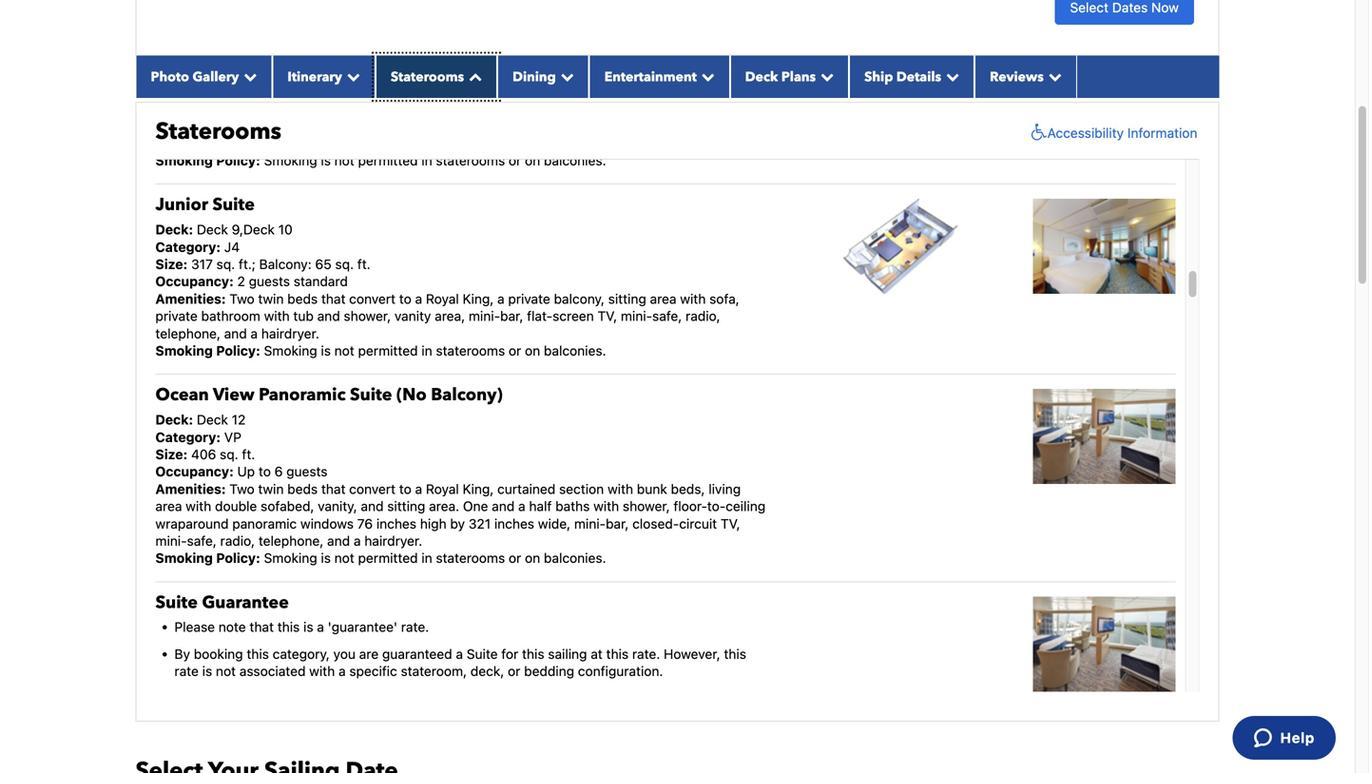 Task type: locate. For each thing, give the bounding box(es) containing it.
balcony, up pullman
[[156, 32, 206, 47]]

lowered up the some
[[534, 32, 582, 47]]

guests up "guest"
[[399, 118, 440, 134]]

two for suite
[[230, 291, 255, 307]]

1 vertical spatial shower,
[[344, 308, 391, 324]]

category: up 317
[[156, 239, 221, 255]]

2 permitted from the top
[[358, 343, 418, 359]]

on down "wide,"
[[525, 550, 541, 566]]

vanity, inside the two twin beds that convert to a royal king, curtained section with bunk beds, living area with double sofabed, vanity, and sitting area. one and a half baths with shower, floor-to-ceiling wraparound panoramic windows 76 inches high by 321 inches wide, mini-bar, closed-circuit tv, mini-safe, radio, telephone, and a hairdryer. smoking policy: smoking is not permitted in staterooms or on balconies.
[[318, 499, 357, 514]]

deck inside ocean view panoramic suite (no balcony) deck: deck 12
[[197, 412, 228, 428]]

telephone, inside the two twin beds that convert to a royal king, curtained section with bunk beds, living area with double sofabed, vanity, and sitting area. one and a half baths with shower, floor-to-ceiling wraparound panoramic windows 76 inches high by 321 inches wide, mini-bar, closed-circuit tv, mini-safe, radio, telephone, and a hairdryer. smoking policy: smoking is not permitted in staterooms or on balconies.
[[259, 533, 324, 549]]

1 vertical spatial guests
[[249, 274, 290, 289]]

2 occupancy: from the top
[[156, 464, 234, 480]]

this right 'however,'
[[724, 646, 747, 662]]

sq. for suite
[[220, 447, 238, 462]]

chevron down image for dining
[[556, 70, 574, 83]]

2 size: from the top
[[156, 447, 188, 462]]

1 horizontal spatial closed-
[[633, 516, 680, 532]]

with down category,
[[309, 664, 335, 679]]

chevron down image inside "photo gallery" dropdown button
[[239, 70, 257, 83]]

0 vertical spatial two
[[381, 14, 406, 30]]

2 shower from the left
[[341, 83, 385, 99]]

0 vertical spatial vanity,
[[363, 32, 403, 47]]

hairdryer. down the tub
[[261, 326, 319, 341]]

size: inside category: vp size: 406 sq. ft. occupancy: up to 6 guests amenities:
[[156, 447, 188, 462]]

balcony)
[[431, 384, 503, 407]]

hairdryer.
[[588, 101, 646, 116], [261, 326, 319, 341], [365, 533, 423, 549]]

two twin beds that convert to a royal king, a private balcony, sitting area with sofa, private bathroom with tub and shower, vanity area, mini-bar, flat-screen tv, mini-safe, radio, telephone, and a hairdryer. smoking policy: smoking is not permitted in staterooms or on balconies.
[[156, 291, 740, 359]]

1 vertical spatial amenities:
[[156, 481, 226, 497]]

1 horizontal spatial balcony,
[[554, 291, 605, 307]]

not down windows
[[335, 550, 355, 566]]

1 chevron down image from the left
[[342, 70, 360, 83]]

1 king, from the top
[[463, 291, 494, 307]]

policy: inside the two twin beds that convert to a royal king, a private balcony, sitting area with sofa, private bathroom with tub and shower, vanity area, mini-bar, flat-screen tv, mini-safe, radio, telephone, and a hairdryer. smoking policy: smoking is not permitted in staterooms or on balconies.
[[216, 343, 260, 359]]

mini- down baths
[[575, 516, 606, 532]]

3 chevron down image from the left
[[1044, 70, 1062, 83]]

0 horizontal spatial circuit
[[319, 101, 356, 116]]

twin down the balcony:
[[258, 291, 284, 307]]

acknowledge
[[607, 118, 688, 134]]

policy: down stateroom
[[216, 153, 260, 168]]

smoking down panoramic
[[264, 550, 317, 566]]

or
[[509, 153, 522, 168], [509, 343, 522, 359], [509, 550, 522, 566], [508, 664, 521, 679]]

bed
[[273, 49, 296, 65]]

to
[[577, 14, 589, 30], [300, 49, 312, 65], [591, 118, 603, 134], [399, 291, 412, 307], [259, 464, 271, 480], [399, 481, 412, 497]]

1 chevron down image from the left
[[239, 70, 257, 83]]

special
[[431, 135, 476, 151]]

twin for suite
[[258, 291, 284, 307]]

chevron down image inside "entertainment" dropdown button
[[697, 70, 715, 83]]

amenities: up wraparound
[[156, 481, 226, 497]]

category: for junior
[[156, 239, 221, 255]]

1 or from the top
[[509, 153, 522, 168]]

1 horizontal spatial shower
[[341, 83, 385, 99]]

'guarantee'
[[328, 620, 398, 635]]

0 vertical spatial bathroom
[[399, 66, 458, 82]]

chevron down image down accommodate on the left top
[[342, 70, 360, 83]]

0 vertical spatial size:
[[156, 256, 188, 272]]

1 horizontal spatial beds,
[[671, 481, 705, 497]]

bedding
[[524, 664, 575, 679]]

2 vertical spatial beds
[[288, 481, 318, 497]]

2 horizontal spatial telephone,
[[482, 101, 547, 116]]

and down 2
[[224, 326, 247, 341]]

beds for view
[[288, 481, 318, 497]]

flat-
[[527, 308, 553, 324]]

not inside by booking this category, you are guaranteed a suite for this sailing at this rate. however, this rate is not associated with a specific stateroom, deck, or bedding configuration.
[[216, 664, 236, 679]]

0 horizontal spatial inches
[[377, 516, 417, 532]]

1 deck: from the top
[[156, 222, 193, 237]]

permitted down vanity
[[358, 343, 418, 359]]

staterooms down the more on the left
[[391, 68, 464, 86]]

2 inches from the left
[[495, 516, 535, 532]]

not
[[335, 153, 355, 168], [335, 343, 355, 359], [335, 550, 355, 566], [216, 664, 236, 679]]

2 vertical spatial telephone,
[[259, 533, 324, 549]]

staterooms button
[[376, 55, 498, 98]]

two down up on the left
[[230, 481, 255, 497]]

balconies.
[[544, 153, 607, 168], [544, 343, 607, 359], [544, 550, 607, 566]]

1 horizontal spatial staterooms
[[391, 68, 464, 86]]

that inside the two twin beds that convert to a royal king, a private balcony, sitting area with sofa, private bathroom with tub and shower, vanity area, mini-bar, flat-screen tv, mini-safe, radio, telephone, and a hairdryer. smoking policy: smoking is not permitted in staterooms or on balconies.
[[321, 291, 346, 307]]

1 vertical spatial beds,
[[671, 481, 705, 497]]

0 vertical spatial deck:
[[156, 222, 193, 237]]

0 vertical spatial permitted
[[358, 153, 418, 168]]

shower, inside the two twin beds that convert to a royal king, a private balcony, sitting area with sofa, private bathroom with tub and shower, vanity area, mini-bar, flat-screen tv, mini-safe, radio, telephone, and a hairdryer. smoking policy: smoking is not permitted in staterooms or on balconies.
[[344, 308, 391, 324]]

telephone, down panoramic
[[259, 533, 324, 549]]

deck: inside junior suite deck: deck 9,deck 10
[[156, 222, 193, 237]]

lowered
[[311, 32, 359, 47], [406, 32, 454, 47], [534, 32, 582, 47], [539, 83, 588, 99]]

occupancy: inside category: j4 size: 317 sq. ft.; balcony: 65 sq. ft. occupancy: 2 guests standard amenities:
[[156, 274, 234, 289]]

balconies. down "wide,"
[[544, 550, 607, 566]]

policy: down panoramic
[[216, 550, 260, 566]]

that for vanity,
[[321, 481, 346, 497]]

royal inside the two twin beds that convert to a royal king, curtained section with bunk beds, living area with double sofabed, vanity, and sitting area. one and a half baths with shower, floor-to-ceiling wraparound panoramic windows 76 inches high by 321 inches wide, mini-bar, closed-circuit tv, mini-safe, radio, telephone, and a hairdryer. smoking policy: smoking is not permitted in staterooms or on balconies.
[[426, 481, 459, 497]]

balcony, inside the two twin beds that convert to a royal king, a private balcony, sitting area with sofa, private bathroom with tub and shower, vanity area, mini-bar, flat-screen tv, mini-safe, radio, telephone, and a hairdryer. smoking policy: smoking is not permitted in staterooms or on balconies.
[[554, 291, 605, 307]]

sq. inside category: vp size: 406 sq. ft. occupancy: up to 6 guests amenities:
[[220, 447, 238, 462]]

shower down accommodate on the left top
[[341, 83, 385, 99]]

in down "guest"
[[422, 153, 433, 168]]

category: j4 size: 317 sq. ft.; balcony: 65 sq. ft. occupancy: 2 guests standard amenities:
[[156, 239, 371, 307]]

1 size: from the top
[[156, 256, 188, 272]]

deck left "12"
[[197, 412, 228, 428]]

2 vertical spatial radio,
[[220, 533, 255, 549]]

0 vertical spatial ft.
[[358, 256, 371, 272]]

1 vertical spatial for
[[502, 646, 519, 662]]

windows
[[301, 516, 354, 532]]

0 vertical spatial balcony,
[[156, 32, 206, 47]]

area up bed
[[252, 32, 278, 47]]

suite
[[213, 193, 255, 217], [350, 384, 392, 407], [156, 591, 198, 614], [467, 646, 498, 662]]

1 horizontal spatial chevron down image
[[816, 70, 834, 83]]

suite inside ocean view panoramic suite (no balcony) deck: deck 12
[[350, 384, 392, 407]]

shower, left vanity
[[344, 308, 391, 324]]

0 vertical spatial shower,
[[603, 66, 650, 82]]

and right toilet
[[502, 83, 525, 99]]

2 vertical spatial area
[[156, 499, 182, 514]]

closed- inside 'two twin beds that can convert to a royal king bed, a private balcony, sitting area with lowered vanity, lowered closet rods, lowered safe, sofa (which may convert into a sofa bed to accommodate two more guests), some staterooms have two additional pullman beds, wider entry door, private bathroom with wider door, roll-in shower, grab bars, fold down shower seat, hand-held shower head, raised toilet and a lowered sink. staterooms also feature a mini-bar, closed-circuit tv, radio, amplified telephone, and a hairdryer. royal caribbean requires guests booked in this category to acknowledge need for the accessible stateroom by completing a guest special needs form. smoking policy: smoking is not permitted in staterooms or on balconies.'
[[272, 101, 319, 116]]

cabin image for deck 9,deck 10 deck on independence of the seas image
[[1034, 199, 1176, 294]]

door, up held
[[318, 66, 350, 82]]

0 vertical spatial policy:
[[216, 153, 260, 168]]

2 balconies. from the top
[[544, 343, 607, 359]]

rate.
[[401, 620, 429, 635], [633, 646, 661, 662]]

private down accommodate on the left top
[[353, 66, 396, 82]]

1 vertical spatial rate.
[[633, 646, 661, 662]]

twin up the more on the left
[[410, 14, 436, 30]]

guests down the balcony:
[[249, 274, 290, 289]]

2 chevron down image from the left
[[556, 70, 574, 83]]

1 horizontal spatial rate.
[[633, 646, 661, 662]]

by down caribbean
[[290, 135, 305, 151]]

wider
[[246, 66, 279, 82], [491, 66, 525, 82]]

bathroom
[[399, 66, 458, 82], [201, 308, 261, 324]]

chevron down image inside deck plans dropdown button
[[816, 70, 834, 83]]

bar, inside the two twin beds that convert to a royal king, a private balcony, sitting area with sofa, private bathroom with tub and shower, vanity area, mini-bar, flat-screen tv, mini-safe, radio, telephone, and a hairdryer. smoking policy: smoking is not permitted in staterooms or on balconies.
[[500, 308, 524, 324]]

0 vertical spatial amenities:
[[156, 291, 226, 307]]

king, for 10
[[463, 291, 494, 307]]

that inside 'two twin beds that can convert to a royal king bed, a private balcony, sitting area with lowered vanity, lowered closet rods, lowered safe, sofa (which may convert into a sofa bed to accommodate two more guests), some staterooms have two additional pullman beds, wider entry door, private bathroom with wider door, roll-in shower, grab bars, fold down shower seat, hand-held shower head, raised toilet and a lowered sink. staterooms also feature a mini-bar, closed-circuit tv, radio, amplified telephone, and a hairdryer. royal caribbean requires guests booked in this category to acknowledge need for the accessible stateroom by completing a guest special needs form. smoking policy: smoking is not permitted in staterooms or on balconies.'
[[473, 14, 497, 30]]

form.
[[523, 135, 558, 151]]

king,
[[463, 291, 494, 307], [463, 481, 494, 497]]

0 vertical spatial sofa
[[619, 32, 645, 47]]

beds up the tub
[[288, 291, 318, 307]]

circuit down held
[[319, 101, 356, 116]]

king, up area,
[[463, 291, 494, 307]]

1 horizontal spatial by
[[450, 516, 465, 532]]

3 balconies. from the top
[[544, 550, 607, 566]]

private up flat-
[[508, 291, 551, 307]]

0 vertical spatial bar,
[[245, 101, 268, 116]]

that up windows
[[321, 481, 346, 497]]

royal up area.
[[426, 481, 459, 497]]

high
[[420, 516, 447, 532]]

safe,
[[586, 32, 615, 47], [653, 308, 682, 324], [187, 533, 217, 549]]

is inside by booking this category, you are guaranteed a suite for this sailing at this rate. however, this rate is not associated with a specific stateroom, deck, or bedding configuration.
[[202, 664, 212, 679]]

king, for balcony)
[[463, 481, 494, 497]]

half
[[529, 499, 552, 514]]

a
[[593, 14, 600, 30], [702, 14, 709, 30], [232, 49, 239, 65], [529, 83, 536, 99], [203, 101, 210, 116], [577, 101, 584, 116], [380, 135, 388, 151], [415, 291, 423, 307], [498, 291, 505, 307], [251, 326, 258, 341], [415, 481, 423, 497], [519, 499, 526, 514], [354, 533, 361, 549], [317, 620, 324, 635], [456, 646, 463, 662], [339, 664, 346, 679]]

photo
[[151, 68, 189, 86]]

1 vertical spatial safe,
[[653, 308, 682, 324]]

1 vertical spatial size:
[[156, 447, 188, 462]]

door, down the some
[[529, 66, 560, 82]]

this up the configuration.
[[607, 646, 629, 662]]

requires
[[345, 118, 395, 134]]

1 vertical spatial telephone,
[[156, 326, 221, 341]]

2 vertical spatial permitted
[[358, 550, 418, 566]]

2
[[237, 274, 245, 289]]

0 vertical spatial telephone,
[[482, 101, 547, 116]]

area for sitting
[[252, 32, 278, 47]]

are
[[359, 646, 379, 662]]

2 chevron down image from the left
[[816, 70, 834, 83]]

2 category: from the top
[[156, 429, 221, 445]]

0 vertical spatial closed-
[[272, 101, 319, 116]]

entry
[[283, 66, 315, 82]]

permitted inside 'two twin beds that can convert to a royal king bed, a private balcony, sitting area with lowered vanity, lowered closet rods, lowered safe, sofa (which may convert into a sofa bed to accommodate two more guests), some staterooms have two additional pullman beds, wider entry door, private bathroom with wider door, roll-in shower, grab bars, fold down shower seat, hand-held shower head, raised toilet and a lowered sink. staterooms also feature a mini-bar, closed-circuit tv, radio, amplified telephone, and a hairdryer. royal caribbean requires guests booked in this category to acknowledge need for the accessible stateroom by completing a guest special needs form. smoking policy: smoking is not permitted in staterooms or on balconies.'
[[358, 153, 418, 168]]

this up needs
[[507, 118, 530, 134]]

convert
[[527, 14, 573, 30], [156, 49, 202, 65], [349, 291, 396, 307], [349, 481, 396, 497]]

1 horizontal spatial tv,
[[598, 308, 618, 324]]

on
[[525, 153, 541, 168], [525, 343, 541, 359], [525, 550, 541, 566]]

not inside the two twin beds that convert to a royal king, curtained section with bunk beds, living area with double sofabed, vanity, and sitting area. one and a half baths with shower, floor-to-ceiling wraparound panoramic windows 76 inches high by 321 inches wide, mini-bar, closed-circuit tv, mini-safe, radio, telephone, and a hairdryer. smoking policy: smoking is not permitted in staterooms or on balconies.
[[335, 550, 355, 566]]

amenities: inside category: vp size: 406 sq. ft. occupancy: up to 6 guests amenities:
[[156, 481, 226, 497]]

junior suite deck: deck 9,deck 10
[[156, 193, 293, 237]]

balconies. inside the two twin beds that convert to a royal king, a private balcony, sitting area with sofa, private bathroom with tub and shower, vanity area, mini-bar, flat-screen tv, mini-safe, radio, telephone, and a hairdryer. smoking policy: smoking is not permitted in staterooms or on balconies.
[[544, 343, 607, 359]]

(no
[[397, 384, 427, 407]]

staterooms down grab
[[623, 83, 694, 99]]

0 vertical spatial rate.
[[401, 620, 429, 635]]

0 horizontal spatial door,
[[318, 66, 350, 82]]

tv, down to-
[[721, 516, 741, 532]]

4 chevron down image from the left
[[942, 70, 960, 83]]

1 horizontal spatial for
[[726, 118, 743, 134]]

size: left 317
[[156, 256, 188, 272]]

beds
[[439, 14, 470, 30], [288, 291, 318, 307], [288, 481, 318, 497]]

0 horizontal spatial radio,
[[220, 533, 255, 549]]

1 vertical spatial two
[[230, 291, 255, 307]]

inches
[[377, 516, 417, 532], [495, 516, 535, 532]]

2 horizontal spatial tv,
[[721, 516, 741, 532]]

chevron down image inside ship details dropdown button
[[942, 70, 960, 83]]

booked
[[443, 118, 489, 134]]

safe, up roll-
[[586, 32, 615, 47]]

staterooms inside 'two twin beds that can convert to a royal king bed, a private balcony, sitting area with lowered vanity, lowered closet rods, lowered safe, sofa (which may convert into a sofa bed to accommodate two more guests), some staterooms have two additional pullman beds, wider entry door, private bathroom with wider door, roll-in shower, grab bars, fold down shower seat, hand-held shower head, raised toilet and a lowered sink. staterooms also feature a mini-bar, closed-circuit tv, radio, amplified telephone, and a hairdryer. royal caribbean requires guests booked in this category to acknowledge need for the accessible stateroom by completing a guest special needs form. smoking policy: smoking is not permitted in staterooms or on balconies.'
[[623, 83, 694, 99]]

balconies. inside the two twin beds that convert to a royal king, curtained section with bunk beds, living area with double sofabed, vanity, and sitting area. one and a half baths with shower, floor-to-ceiling wraparound panoramic windows 76 inches high by 321 inches wide, mini-bar, closed-circuit tv, mini-safe, radio, telephone, and a hairdryer. smoking policy: smoking is not permitted in staterooms or on balconies.
[[544, 550, 607, 566]]

1 vertical spatial balconies.
[[544, 343, 607, 359]]

for up deck,
[[502, 646, 519, 662]]

wider up seat,
[[246, 66, 279, 82]]

0 horizontal spatial closed-
[[272, 101, 319, 116]]

0 horizontal spatial staterooms
[[156, 116, 282, 147]]

king, up one
[[463, 481, 494, 497]]

chevron down image inside dining "dropdown button"
[[556, 70, 574, 83]]

2 or from the top
[[509, 343, 522, 359]]

royal
[[604, 14, 637, 30], [242, 118, 275, 134], [426, 291, 459, 307], [426, 481, 459, 497]]

2 policy: from the top
[[216, 343, 260, 359]]

1 two from the left
[[407, 49, 429, 65]]

this up bedding on the bottom
[[522, 646, 545, 662]]

76
[[357, 516, 373, 532]]

staterooms down 321
[[436, 550, 505, 566]]

inches down half
[[495, 516, 535, 532]]

suite up deck,
[[467, 646, 498, 662]]

2 horizontal spatial chevron down image
[[1044, 70, 1062, 83]]

beds,
[[208, 66, 242, 82], [671, 481, 705, 497]]

rate. up the configuration.
[[633, 646, 661, 662]]

2 horizontal spatial hairdryer.
[[588, 101, 646, 116]]

1 category: from the top
[[156, 239, 221, 255]]

0 horizontal spatial by
[[290, 135, 305, 151]]

0 horizontal spatial tv,
[[360, 101, 380, 116]]

0 vertical spatial radio,
[[383, 101, 418, 116]]

deck:
[[156, 222, 193, 237], [156, 412, 193, 428]]

mini- inside 'two twin beds that can convert to a royal king bed, a private balcony, sitting area with lowered vanity, lowered closet rods, lowered safe, sofa (which may convert into a sofa bed to accommodate two more guests), some staterooms have two additional pullman beds, wider entry door, private bathroom with wider door, roll-in shower, grab bars, fold down shower seat, hand-held shower head, raised toilet and a lowered sink. staterooms also feature a mini-bar, closed-circuit tv, radio, amplified telephone, and a hairdryer. royal caribbean requires guests booked in this category to acknowledge need for the accessible stateroom by completing a guest special needs form. smoking policy: smoking is not permitted in staterooms or on balconies.'
[[214, 101, 245, 116]]

closed- down the hand-
[[272, 101, 319, 116]]

2 horizontal spatial area
[[650, 291, 677, 307]]

2 vertical spatial sitting
[[387, 499, 426, 514]]

1 horizontal spatial radio,
[[383, 101, 418, 116]]

ft. right 65
[[358, 256, 371, 272]]

1 vertical spatial policy:
[[216, 343, 260, 359]]

permitted inside the two twin beds that convert to a royal king, a private balcony, sitting area with sofa, private bathroom with tub and shower, vanity area, mini-bar, flat-screen tv, mini-safe, radio, telephone, and a hairdryer. smoking policy: smoking is not permitted in staterooms or on balconies.
[[358, 343, 418, 359]]

area.
[[429, 499, 460, 514]]

telephone, down toilet
[[482, 101, 547, 116]]

1 horizontal spatial bathroom
[[399, 66, 458, 82]]

2 vertical spatial bar,
[[606, 516, 629, 532]]

policy: inside the two twin beds that convert to a royal king, curtained section with bunk beds, living area with double sofabed, vanity, and sitting area. one and a half baths with shower, floor-to-ceiling wraparound panoramic windows 76 inches high by 321 inches wide, mini-bar, closed-circuit tv, mini-safe, radio, telephone, and a hairdryer. smoking policy: smoking is not permitted in staterooms or on balconies.
[[216, 550, 260, 566]]

with up toilet
[[462, 66, 488, 82]]

convert up pullman
[[156, 49, 202, 65]]

size: for junior suite
[[156, 256, 188, 272]]

2 vertical spatial balconies.
[[544, 550, 607, 566]]

please note that this is a 'guarantee' rate.
[[175, 620, 429, 635]]

telephone, inside 'two twin beds that can convert to a royal king bed, a private balcony, sitting area with lowered vanity, lowered closet rods, lowered safe, sofa (which may convert into a sofa bed to accommodate two more guests), some staterooms have two additional pullman beds, wider entry door, private bathroom with wider door, roll-in shower, grab bars, fold down shower seat, hand-held shower head, raised toilet and a lowered sink. staterooms also feature a mini-bar, closed-circuit tv, radio, amplified telephone, and a hairdryer. royal caribbean requires guests booked in this category to acknowledge need for the accessible stateroom by completing a guest special needs form. smoking policy: smoking is not permitted in staterooms or on balconies.'
[[482, 101, 547, 116]]

1 vertical spatial by
[[450, 516, 465, 532]]

private
[[713, 14, 755, 30], [353, 66, 396, 82], [508, 291, 551, 307], [156, 308, 198, 324]]

convert inside the two twin beds that convert to a royal king, a private balcony, sitting area with sofa, private bathroom with tub and shower, vanity area, mini-bar, flat-screen tv, mini-safe, radio, telephone, and a hairdryer. smoking policy: smoking is not permitted in staterooms or on balconies.
[[349, 291, 396, 307]]

closed- down bunk
[[633, 516, 680, 532]]

ocean view panoramic suite (no balcony) deck: deck 12
[[156, 384, 503, 428]]

2 deck: from the top
[[156, 412, 193, 428]]

the
[[747, 118, 766, 134]]

rate. inside by booking this category, you are guaranteed a suite for this sailing at this rate. however, this rate is not associated with a specific stateroom, deck, or bedding configuration.
[[633, 646, 661, 662]]

deck inside junior suite deck: deck 9,deck 10
[[197, 222, 228, 237]]

chevron down image inside reviews dropdown button
[[1044, 70, 1062, 83]]

1 amenities: from the top
[[156, 291, 226, 307]]

up
[[237, 464, 255, 480]]

2 horizontal spatial radio,
[[686, 308, 721, 324]]

bathroom down 2
[[201, 308, 261, 324]]

3 on from the top
[[525, 550, 541, 566]]

in inside the two twin beds that convert to a royal king, a private balcony, sitting area with sofa, private bathroom with tub and shower, vanity area, mini-bar, flat-screen tv, mini-safe, radio, telephone, and a hairdryer. smoking policy: smoking is not permitted in staterooms or on balconies.
[[422, 343, 433, 359]]

sitting
[[210, 32, 248, 47], [609, 291, 647, 307], [387, 499, 426, 514]]

2 wider from the left
[[491, 66, 525, 82]]

sitting inside the two twin beds that convert to a royal king, a private balcony, sitting area with sofa, private bathroom with tub and shower, vanity area, mini-bar, flat-screen tv, mini-safe, radio, telephone, and a hairdryer. smoking policy: smoking is not permitted in staterooms or on balconies.
[[609, 291, 647, 307]]

1 vertical spatial radio,
[[686, 308, 721, 324]]

1 vertical spatial tv,
[[598, 308, 618, 324]]

0 horizontal spatial shower
[[192, 83, 237, 99]]

3 or from the top
[[509, 550, 522, 566]]

2 vertical spatial two
[[230, 481, 255, 497]]

category: inside category: vp size: 406 sq. ft. occupancy: up to 6 guests amenities:
[[156, 429, 221, 445]]

at
[[591, 646, 603, 662]]

by down area.
[[450, 516, 465, 532]]

0 horizontal spatial area
[[156, 499, 182, 514]]

category:
[[156, 239, 221, 255], [156, 429, 221, 445]]

on down flat-
[[525, 343, 541, 359]]

0 horizontal spatial wider
[[246, 66, 279, 82]]

two inside the two twin beds that convert to a royal king, a private balcony, sitting area with sofa, private bathroom with tub and shower, vanity area, mini-bar, flat-screen tv, mini-safe, radio, telephone, and a hairdryer. smoking policy: smoking is not permitted in staterooms or on balconies.
[[230, 291, 255, 307]]

0 vertical spatial safe,
[[586, 32, 615, 47]]

1 balconies. from the top
[[544, 153, 607, 168]]

roll-
[[564, 66, 589, 82]]

to inside category: vp size: 406 sq. ft. occupancy: up to 6 guests amenities:
[[259, 464, 271, 480]]

1 vertical spatial closed-
[[633, 516, 680, 532]]

policy: inside 'two twin beds that can convert to a royal king bed, a private balcony, sitting area with lowered vanity, lowered closet rods, lowered safe, sofa (which may convert into a sofa bed to accommodate two more guests), some staterooms have two additional pullman beds, wider entry door, private bathroom with wider door, roll-in shower, grab bars, fold down shower seat, hand-held shower head, raised toilet and a lowered sink. staterooms also feature a mini-bar, closed-circuit tv, radio, amplified telephone, and a hairdryer. royal caribbean requires guests booked in this category to acknowledge need for the accessible stateroom by completing a guest special needs form. smoking policy: smoking is not permitted in staterooms or on balconies.'
[[216, 153, 260, 168]]

hairdryer. inside the two twin beds that convert to a royal king, curtained section with bunk beds, living area with double sofabed, vanity, and sitting area. one and a half baths with shower, floor-to-ceiling wraparound panoramic windows 76 inches high by 321 inches wide, mini-bar, closed-circuit tv, mini-safe, radio, telephone, and a hairdryer. smoking policy: smoking is not permitted in staterooms or on balconies.
[[365, 533, 423, 549]]

two down (which
[[664, 49, 686, 65]]

that down standard
[[321, 291, 346, 307]]

0 horizontal spatial for
[[502, 646, 519, 662]]

telephone,
[[482, 101, 547, 116], [156, 326, 221, 341], [259, 533, 324, 549]]

2 vertical spatial shower,
[[623, 499, 670, 514]]

chevron down image for itinerary
[[342, 70, 360, 83]]

king, inside the two twin beds that convert to a royal king, curtained section with bunk beds, living area with double sofabed, vanity, and sitting area. one and a half baths with shower, floor-to-ceiling wraparound panoramic windows 76 inches high by 321 inches wide, mini-bar, closed-circuit tv, mini-safe, radio, telephone, and a hairdryer. smoking policy: smoking is not permitted in staterooms or on balconies.
[[463, 481, 494, 497]]

balcony, up 'screen'
[[554, 291, 605, 307]]

2 on from the top
[[525, 343, 541, 359]]

0 vertical spatial deck
[[746, 68, 779, 86]]

1 horizontal spatial vanity,
[[363, 32, 403, 47]]

1 on from the top
[[525, 153, 541, 168]]

2 horizontal spatial staterooms
[[623, 83, 694, 99]]

occupancy:
[[156, 274, 234, 289], [156, 464, 234, 480]]

in down the high
[[422, 550, 433, 566]]

ft. inside category: vp size: 406 sq. ft. occupancy: up to 6 guests amenities:
[[242, 447, 255, 462]]

1 horizontal spatial sitting
[[387, 499, 426, 514]]

chevron down image inside "itinerary" dropdown button
[[342, 70, 360, 83]]

0 vertical spatial balconies.
[[544, 153, 607, 168]]

3 policy: from the top
[[216, 550, 260, 566]]

1 vertical spatial twin
[[258, 291, 284, 307]]

beds, down into in the top of the page
[[208, 66, 242, 82]]

1 inches from the left
[[377, 516, 417, 532]]

beds inside the two twin beds that convert to a royal king, curtained section with bunk beds, living area with double sofabed, vanity, and sitting area. one and a half baths with shower, floor-to-ceiling wraparound panoramic windows 76 inches high by 321 inches wide, mini-bar, closed-circuit tv, mini-safe, radio, telephone, and a hairdryer. smoking policy: smoking is not permitted in staterooms or on balconies.
[[288, 481, 318, 497]]

entertainment button
[[590, 55, 730, 98]]

1 vertical spatial bathroom
[[201, 308, 261, 324]]

1 wider from the left
[[246, 66, 279, 82]]

details
[[897, 68, 942, 86]]

shower
[[192, 83, 237, 99], [341, 83, 385, 99]]

with left sofa,
[[681, 291, 706, 307]]

suite up the 9,deck
[[213, 193, 255, 217]]

3 permitted from the top
[[358, 550, 418, 566]]

this up category,
[[278, 620, 300, 635]]

deck right fold
[[746, 68, 779, 86]]

or inside by booking this category, you are guaranteed a suite for this sailing at this rate. however, this rate is not associated with a specific stateroom, deck, or bedding configuration.
[[508, 664, 521, 679]]

bar,
[[245, 101, 268, 116], [500, 308, 524, 324], [606, 516, 629, 532]]

amenities: inside category: j4 size: 317 sq. ft.; balcony: 65 sq. ft. occupancy: 2 guests standard amenities:
[[156, 291, 226, 307]]

0 vertical spatial tv,
[[360, 101, 380, 116]]

1 vertical spatial permitted
[[358, 343, 418, 359]]

2 king, from the top
[[463, 481, 494, 497]]

1 horizontal spatial wider
[[491, 66, 525, 82]]

is down windows
[[321, 550, 331, 566]]

circuit down the floor-
[[679, 516, 717, 532]]

1 vertical spatial on
[[525, 343, 541, 359]]

chevron down image
[[342, 70, 360, 83], [816, 70, 834, 83], [1044, 70, 1062, 83]]

0 vertical spatial beds,
[[208, 66, 242, 82]]

twin inside the two twin beds that convert to a royal king, a private balcony, sitting area with sofa, private bathroom with tub and shower, vanity area, mini-bar, flat-screen tv, mini-safe, radio, telephone, and a hairdryer. smoking policy: smoking is not permitted in staterooms or on balconies.
[[258, 291, 284, 307]]

0 horizontal spatial sofa
[[243, 49, 269, 65]]

is inside the two twin beds that convert to a royal king, curtained section with bunk beds, living area with double sofabed, vanity, and sitting area. one and a half baths with shower, floor-to-ceiling wraparound panoramic windows 76 inches high by 321 inches wide, mini-bar, closed-circuit tv, mini-safe, radio, telephone, and a hairdryer. smoking policy: smoking is not permitted in staterooms or on balconies.
[[321, 550, 331, 566]]

hairdryer. down 76
[[365, 533, 423, 549]]

with inside by booking this category, you are guaranteed a suite for this sailing at this rate. however, this rate is not associated with a specific stateroom, deck, or bedding configuration.
[[309, 664, 335, 679]]

booking
[[194, 646, 243, 662]]

area up wraparound
[[156, 499, 182, 514]]

hand-
[[274, 83, 311, 99]]

3 chevron down image from the left
[[697, 70, 715, 83]]

for left the
[[726, 118, 743, 134]]

chevron down image
[[239, 70, 257, 83], [556, 70, 574, 83], [697, 70, 715, 83], [942, 70, 960, 83]]

2 amenities: from the top
[[156, 481, 226, 497]]

2 vertical spatial policy:
[[216, 550, 260, 566]]

vanity, up windows
[[318, 499, 357, 514]]

category: inside category: j4 size: 317 sq. ft.; balcony: 65 sq. ft. occupancy: 2 guests standard amenities:
[[156, 239, 221, 255]]

0 vertical spatial beds
[[439, 14, 470, 30]]

staterooms down area,
[[436, 343, 505, 359]]

can
[[501, 14, 523, 30]]

occupancy: down 406
[[156, 464, 234, 480]]

317
[[191, 256, 213, 272]]

seat,
[[240, 83, 270, 99]]

deck: down ocean
[[156, 412, 193, 428]]

1 vertical spatial deck:
[[156, 412, 193, 428]]

guests right "6"
[[287, 464, 328, 480]]

with left the tub
[[264, 308, 290, 324]]

that for tub
[[321, 291, 346, 307]]

1 permitted from the top
[[358, 153, 418, 168]]

sitting inside 'two twin beds that can convert to a royal king bed, a private balcony, sitting area with lowered vanity, lowered closet rods, lowered safe, sofa (which may convert into a sofa bed to accommodate two more guests), some staterooms have two additional pullman beds, wider entry door, private bathroom with wider door, roll-in shower, grab bars, fold down shower seat, hand-held shower head, raised toilet and a lowered sink. staterooms also feature a mini-bar, closed-circuit tv, radio, amplified telephone, and a hairdryer. royal caribbean requires guests booked in this category to acknowledge need for the accessible stateroom by completing a guest special needs form. smoking policy: smoking is not permitted in staterooms or on balconies.'
[[210, 32, 248, 47]]

in
[[589, 66, 600, 82], [493, 118, 504, 134], [422, 153, 433, 168], [422, 343, 433, 359], [422, 550, 433, 566]]

4 or from the top
[[508, 664, 521, 679]]

or inside the two twin beds that convert to a royal king, curtained section with bunk beds, living area with double sofabed, vanity, and sitting area. one and a half baths with shower, floor-to-ceiling wraparound panoramic windows 76 inches high by 321 inches wide, mini-bar, closed-circuit tv, mini-safe, radio, telephone, and a hairdryer. smoking policy: smoking is not permitted in staterooms or on balconies.
[[509, 550, 522, 566]]

wider down guests),
[[491, 66, 525, 82]]

2 vertical spatial deck
[[197, 412, 228, 428]]

suite inside junior suite deck: deck 9,deck 10
[[213, 193, 255, 217]]

1 policy: from the top
[[216, 153, 260, 168]]

this
[[507, 118, 530, 134], [278, 620, 300, 635], [247, 646, 269, 662], [522, 646, 545, 662], [607, 646, 629, 662], [724, 646, 747, 662]]

1 vertical spatial balcony,
[[554, 291, 605, 307]]

balcony:
[[259, 256, 312, 272]]

1 vertical spatial ft.
[[242, 447, 255, 462]]

shower down into in the top of the page
[[192, 83, 237, 99]]

twin inside the two twin beds that convert to a royal king, curtained section with bunk beds, living area with double sofabed, vanity, and sitting area. one and a half baths with shower, floor-to-ceiling wraparound panoramic windows 76 inches high by 321 inches wide, mini-bar, closed-circuit tv, mini-safe, radio, telephone, and a hairdryer. smoking policy: smoking is not permitted in staterooms or on balconies.
[[258, 481, 284, 497]]

balconies. down 'screen'
[[544, 343, 607, 359]]

deck: inside ocean view panoramic suite (no balcony) deck: deck 12
[[156, 412, 193, 428]]

size: inside category: j4 size: 317 sq. ft.; balcony: 65 sq. ft. occupancy: 2 guests standard amenities:
[[156, 256, 188, 272]]

0 vertical spatial guests
[[399, 118, 440, 134]]

chevron down image left the "ship"
[[816, 70, 834, 83]]

and up 76
[[361, 499, 384, 514]]

circuit inside the two twin beds that convert to a royal king, curtained section with bunk beds, living area with double sofabed, vanity, and sitting area. one and a half baths with shower, floor-to-ceiling wraparound panoramic windows 76 inches high by 321 inches wide, mini-bar, closed-circuit tv, mini-safe, radio, telephone, and a hairdryer. smoking policy: smoking is not permitted in staterooms or on balconies.
[[679, 516, 717, 532]]

shower, down have
[[603, 66, 650, 82]]

1 vertical spatial beds
[[288, 291, 318, 307]]

door,
[[318, 66, 350, 82], [529, 66, 560, 82]]

closet
[[458, 32, 495, 47]]

1 horizontal spatial ft.
[[358, 256, 371, 272]]

1 horizontal spatial telephone,
[[259, 533, 324, 549]]

royal inside the two twin beds that convert to a royal king, a private balcony, sitting area with sofa, private bathroom with tub and shower, vanity area, mini-bar, flat-screen tv, mini-safe, radio, telephone, and a hairdryer. smoking policy: smoking is not permitted in staterooms or on balconies.
[[426, 291, 459, 307]]

1 horizontal spatial bar,
[[500, 308, 524, 324]]

1 occupancy: from the top
[[156, 274, 234, 289]]

rods,
[[499, 32, 530, 47]]

ft.;
[[239, 256, 256, 272]]

0 horizontal spatial ft.
[[242, 447, 255, 462]]

0 vertical spatial occupancy:
[[156, 274, 234, 289]]



Task type: describe. For each thing, give the bounding box(es) containing it.
tub
[[293, 308, 314, 324]]

junior
[[156, 193, 208, 217]]

suite up please
[[156, 591, 198, 614]]

area,
[[435, 308, 465, 324]]

smoking down accessible
[[156, 153, 213, 168]]

ship details
[[865, 68, 942, 86]]

additional
[[690, 49, 750, 65]]

into
[[206, 49, 229, 65]]

beds inside 'two twin beds that can convert to a royal king bed, a private balcony, sitting area with lowered vanity, lowered closet rods, lowered safe, sofa (which may convert into a sofa bed to accommodate two more guests), some staterooms have two additional pullman beds, wider entry door, private bathroom with wider door, roll-in shower, grab bars, fold down shower seat, hand-held shower head, raised toilet and a lowered sink. staterooms also feature a mini-bar, closed-circuit tv, radio, amplified telephone, and a hairdryer. royal caribbean requires guests booked in this category to acknowledge need for the accessible stateroom by completing a guest special needs form. smoking policy: smoking is not permitted in staterooms or on balconies.'
[[439, 14, 470, 30]]

tv, inside 'two twin beds that can convert to a royal king bed, a private balcony, sitting area with lowered vanity, lowered closet rods, lowered safe, sofa (which may convert into a sofa bed to accommodate two more guests), some staterooms have two additional pullman beds, wider entry door, private bathroom with wider door, roll-in shower, grab bars, fold down shower seat, hand-held shower head, raised toilet and a lowered sink. staterooms also feature a mini-bar, closed-circuit tv, radio, amplified telephone, and a hairdryer. royal caribbean requires guests booked in this category to acknowledge need for the accessible stateroom by completing a guest special needs form. smoking policy: smoking is not permitted in staterooms or on balconies.'
[[360, 101, 380, 116]]

beds, inside the two twin beds that convert to a royal king, curtained section with bunk beds, living area with double sofabed, vanity, and sitting area. one and a half baths with shower, floor-to-ceiling wraparound panoramic windows 76 inches high by 321 inches wide, mini-bar, closed-circuit tv, mini-safe, radio, telephone, and a hairdryer. smoking policy: smoking is not permitted in staterooms or on balconies.
[[671, 481, 705, 497]]

double
[[215, 499, 257, 514]]

please
[[175, 620, 215, 635]]

sq. for deck
[[217, 256, 235, 272]]

cabin image for deck 12 deck on independence of the seas image
[[1034, 389, 1176, 484]]

sq. right 65
[[335, 256, 354, 272]]

on inside 'two twin beds that can convert to a royal king bed, a private balcony, sitting area with lowered vanity, lowered closet rods, lowered safe, sofa (which may convert into a sofa bed to accommodate two more guests), some staterooms have two additional pullman beds, wider entry door, private bathroom with wider door, roll-in shower, grab bars, fold down shower seat, hand-held shower head, raised toilet and a lowered sink. staterooms also feature a mini-bar, closed-circuit tv, radio, amplified telephone, and a hairdryer. royal caribbean requires guests booked in this category to acknowledge need for the accessible stateroom by completing a guest special needs form. smoking policy: smoking is not permitted in staterooms or on balconies.'
[[525, 153, 541, 168]]

raised
[[426, 83, 464, 99]]

need
[[692, 118, 722, 134]]

size: for ocean view panoramic suite (no balcony)
[[156, 447, 188, 462]]

curtained
[[498, 481, 556, 497]]

1 horizontal spatial sofa
[[619, 32, 645, 47]]

with up wraparound
[[186, 499, 211, 514]]

wraparound
[[156, 516, 229, 532]]

in inside the two twin beds that convert to a royal king, curtained section with bunk beds, living area with double sofabed, vanity, and sitting area. one and a half baths with shower, floor-to-ceiling wraparound panoramic windows 76 inches high by 321 inches wide, mini-bar, closed-circuit tv, mini-safe, radio, telephone, and a hairdryer. smoking policy: smoking is not permitted in staterooms or on balconies.
[[422, 550, 433, 566]]

(which
[[649, 32, 690, 47]]

grab
[[654, 66, 682, 82]]

is inside 'two twin beds that can convert to a royal king bed, a private balcony, sitting area with lowered vanity, lowered closet rods, lowered safe, sofa (which may convert into a sofa bed to accommodate two more guests), some staterooms have two additional pullman beds, wider entry door, private bathroom with wider door, roll-in shower, grab bars, fold down shower seat, hand-held shower head, raised toilet and a lowered sink. staterooms also feature a mini-bar, closed-circuit tv, radio, amplified telephone, and a hairdryer. royal caribbean requires guests booked in this category to acknowledge need for the accessible stateroom by completing a guest special needs form. smoking policy: smoking is not permitted in staterooms or on balconies.'
[[321, 153, 331, 168]]

1 vertical spatial sofa
[[243, 49, 269, 65]]

two twin beds that convert to a royal king, curtained section with bunk beds, living area with double sofabed, vanity, and sitting area. one and a half baths with shower, floor-to-ceiling wraparound panoramic windows 76 inches high by 321 inches wide, mini-bar, closed-circuit tv, mini-safe, radio, telephone, and a hairdryer. smoking policy: smoking is not permitted in staterooms or on balconies.
[[156, 481, 766, 566]]

more
[[433, 49, 464, 65]]

baths
[[556, 499, 590, 514]]

reviews button
[[975, 55, 1078, 98]]

bathroom inside 'two twin beds that can convert to a royal king bed, a private balcony, sitting area with lowered vanity, lowered closet rods, lowered safe, sofa (which may convert into a sofa bed to accommodate two more guests), some staterooms have two additional pullman beds, wider entry door, private bathroom with wider door, roll-in shower, grab bars, fold down shower seat, hand-held shower head, raised toilet and a lowered sink. staterooms also feature a mini-bar, closed-circuit tv, radio, amplified telephone, and a hairdryer. royal caribbean requires guests booked in this category to acknowledge need for the accessible stateroom by completing a guest special needs form. smoking policy: smoking is not permitted in staterooms or on balconies.'
[[399, 66, 458, 82]]

accommodate
[[316, 49, 403, 65]]

not inside the two twin beds that convert to a royal king, a private balcony, sitting area with sofa, private bathroom with tub and shower, vanity area, mini-bar, flat-screen tv, mini-safe, radio, telephone, and a hairdryer. smoking policy: smoking is not permitted in staterooms or on balconies.
[[335, 343, 355, 359]]

bars,
[[686, 66, 716, 82]]

ship details button
[[850, 55, 975, 98]]

private down 317
[[156, 308, 198, 324]]

safe, inside the two twin beds that convert to a royal king, a private balcony, sitting area with sofa, private bathroom with tub and shower, vanity area, mini-bar, flat-screen tv, mini-safe, radio, telephone, and a hairdryer. smoking policy: smoking is not permitted in staterooms or on balconies.
[[653, 308, 682, 324]]

dining
[[513, 68, 556, 86]]

ft. inside category: j4 size: 317 sq. ft.; balcony: 65 sq. ft. occupancy: 2 guests standard amenities:
[[358, 256, 371, 272]]

12
[[232, 412, 246, 428]]

1 shower from the left
[[192, 83, 237, 99]]

twin inside 'two twin beds that can convert to a royal king bed, a private balcony, sitting area with lowered vanity, lowered closet rods, lowered safe, sofa (which may convert into a sofa bed to accommodate two more guests), some staterooms have two additional pullman beds, wider entry door, private bathroom with wider door, roll-in shower, grab bars, fold down shower seat, hand-held shower head, raised toilet and a lowered sink. staterooms also feature a mini-bar, closed-circuit tv, radio, amplified telephone, and a hairdryer. royal caribbean requires guests booked in this category to acknowledge need for the accessible stateroom by completing a guest special needs form. smoking policy: smoking is not permitted in staterooms or on balconies.'
[[410, 14, 436, 30]]

category: vp size: 406 sq. ft. occupancy: up to 6 guests amenities:
[[156, 429, 328, 497]]

private up may
[[713, 14, 755, 30]]

may
[[693, 32, 719, 47]]

safe, inside the two twin beds that convert to a royal king, curtained section with bunk beds, living area with double sofabed, vanity, and sitting area. one and a half baths with shower, floor-to-ceiling wraparound panoramic windows 76 inches high by 321 inches wide, mini-bar, closed-circuit tv, mini-safe, radio, telephone, and a hairdryer. smoking policy: smoking is not permitted in staterooms or on balconies.
[[187, 533, 217, 549]]

that for lowered
[[473, 14, 497, 30]]

staterooms main content
[[126, 0, 1230, 773]]

royal left 'king'
[[604, 14, 637, 30]]

deck inside dropdown button
[[746, 68, 779, 86]]

staterooms inside the two twin beds that convert to a royal king, curtained section with bunk beds, living area with double sofabed, vanity, and sitting area. one and a half baths with shower, floor-to-ceiling wraparound panoramic windows 76 inches high by 321 inches wide, mini-bar, closed-circuit tv, mini-safe, radio, telephone, and a hairdryer. smoking policy: smoking is not permitted in staterooms or on balconies.
[[436, 550, 505, 566]]

you
[[334, 646, 356, 662]]

and up "category"
[[550, 101, 573, 116]]

bathroom inside the two twin beds that convert to a royal king, a private balcony, sitting area with sofa, private bathroom with tub and shower, vanity area, mini-bar, flat-screen tv, mini-safe, radio, telephone, and a hairdryer. smoking policy: smoking is not permitted in staterooms or on balconies.
[[201, 308, 261, 324]]

down
[[156, 83, 189, 99]]

head,
[[389, 83, 423, 99]]

2 door, from the left
[[529, 66, 560, 82]]

lowered down roll-
[[539, 83, 588, 99]]

321
[[469, 516, 491, 532]]

dining button
[[498, 55, 590, 98]]

with left bunk
[[608, 481, 634, 497]]

guests inside category: vp size: 406 sq. ft. occupancy: up to 6 guests amenities:
[[287, 464, 328, 480]]

staterooms inside dropdown button
[[391, 68, 464, 86]]

vanity, inside 'two twin beds that can convert to a royal king bed, a private balcony, sitting area with lowered vanity, lowered closet rods, lowered safe, sofa (which may convert into a sofa bed to accommodate two more guests), some staterooms have two additional pullman beds, wider entry door, private bathroom with wider door, roll-in shower, grab bars, fold down shower seat, hand-held shower head, raised toilet and a lowered sink. staterooms also feature a mini-bar, closed-circuit tv, radio, amplified telephone, and a hairdryer. royal caribbean requires guests booked in this category to acknowledge need for the accessible stateroom by completing a guest special needs form. smoking policy: smoking is not permitted in staterooms or on balconies.'
[[363, 32, 403, 47]]

one
[[463, 499, 488, 514]]

smoking up ocean
[[156, 343, 213, 359]]

wheelchair image
[[1027, 123, 1048, 142]]

in up the sink.
[[589, 66, 600, 82]]

two inside 'two twin beds that can convert to a royal king bed, a private balcony, sitting area with lowered vanity, lowered closet rods, lowered safe, sofa (which may convert into a sofa bed to accommodate two more guests), some staterooms have two additional pullman beds, wider entry door, private bathroom with wider door, roll-in shower, grab bars, fold down shower seat, hand-held shower head, raised toilet and a lowered sink. staterooms also feature a mini-bar, closed-circuit tv, radio, amplified telephone, and a hairdryer. royal caribbean requires guests booked in this category to acknowledge need for the accessible stateroom by completing a guest special needs form. smoking policy: smoking is not permitted in staterooms or on balconies.'
[[381, 14, 406, 30]]

bed,
[[671, 14, 699, 30]]

not inside 'two twin beds that can convert to a royal king bed, a private balcony, sitting area with lowered vanity, lowered closet rods, lowered safe, sofa (which may convert into a sofa bed to accommodate two more guests), some staterooms have two additional pullman beds, wider entry door, private bathroom with wider door, roll-in shower, grab bars, fold down shower seat, hand-held shower head, raised toilet and a lowered sink. staterooms also feature a mini-bar, closed-circuit tv, radio, amplified telephone, and a hairdryer. royal caribbean requires guests booked in this category to acknowledge need for the accessible stateroom by completing a guest special needs form. smoking policy: smoking is not permitted in staterooms or on balconies.'
[[335, 153, 355, 168]]

chevron down image for deck plans
[[816, 70, 834, 83]]

is inside the two twin beds that convert to a royal king, a private balcony, sitting area with sofa, private bathroom with tub and shower, vanity area, mini-bar, flat-screen tv, mini-safe, radio, telephone, and a hairdryer. smoking policy: smoking is not permitted in staterooms or on balconies.
[[321, 343, 331, 359]]

to inside the two twin beds that convert to a royal king, curtained section with bunk beds, living area with double sofabed, vanity, and sitting area. one and a half baths with shower, floor-to-ceiling wraparound panoramic windows 76 inches high by 321 inches wide, mini-bar, closed-circuit tv, mini-safe, radio, telephone, and a hairdryer. smoking policy: smoking is not permitted in staterooms or on balconies.
[[399, 481, 412, 497]]

configuration.
[[578, 664, 664, 679]]

convert inside the two twin beds that convert to a royal king, curtained section with bunk beds, living area with double sofabed, vanity, and sitting area. one and a half baths with shower, floor-to-ceiling wraparound panoramic windows 76 inches high by 321 inches wide, mini-bar, closed-circuit tv, mini-safe, radio, telephone, and a hairdryer. smoking policy: smoking is not permitted in staterooms or on balconies.
[[349, 481, 396, 497]]

needs
[[480, 135, 519, 151]]

itinerary button
[[272, 55, 376, 98]]

specific
[[350, 664, 397, 679]]

bar, inside the two twin beds that convert to a royal king, curtained section with bunk beds, living area with double sofabed, vanity, and sitting area. one and a half baths with shower, floor-to-ceiling wraparound panoramic windows 76 inches high by 321 inches wide, mini-bar, closed-circuit tv, mini-safe, radio, telephone, and a hairdryer. smoking policy: smoking is not permitted in staterooms or on balconies.
[[606, 516, 629, 532]]

chevron up image
[[464, 70, 482, 83]]

guests),
[[468, 49, 518, 65]]

and down windows
[[327, 533, 350, 549]]

9,deck
[[232, 222, 275, 237]]

beds, inside 'two twin beds that can convert to a royal king bed, a private balcony, sitting area with lowered vanity, lowered closet rods, lowered safe, sofa (which may convert into a sofa bed to accommodate two more guests), some staterooms have two additional pullman beds, wider entry door, private bathroom with wider door, roll-in shower, grab bars, fold down shower seat, hand-held shower head, raised toilet and a lowered sink. staterooms also feature a mini-bar, closed-circuit tv, radio, amplified telephone, and a hairdryer. royal caribbean requires guests booked in this category to acknowledge need for the accessible stateroom by completing a guest special needs form. smoking policy: smoking is not permitted in staterooms or on balconies.'
[[208, 66, 242, 82]]

rate
[[175, 664, 199, 679]]

standard
[[294, 274, 348, 289]]

entertainment
[[605, 68, 697, 86]]

wide,
[[538, 516, 571, 532]]

suite guarantee
[[156, 591, 289, 614]]

smoking down wraparound
[[156, 550, 213, 566]]

balconies. inside 'two twin beds that can convert to a royal king bed, a private balcony, sitting area with lowered vanity, lowered closet rods, lowered safe, sofa (which may convert into a sofa bed to accommodate two more guests), some staterooms have two additional pullman beds, wider entry door, private bathroom with wider door, roll-in shower, grab bars, fold down shower seat, hand-held shower head, raised toilet and a lowered sink. staterooms also feature a mini-bar, closed-circuit tv, radio, amplified telephone, and a hairdryer. royal caribbean requires guests booked in this category to acknowledge need for the accessible stateroom by completing a guest special needs form. smoking policy: smoking is not permitted in staterooms or on balconies.'
[[544, 153, 607, 168]]

sailing
[[548, 646, 587, 662]]

deck plans
[[746, 68, 816, 86]]

royal up stateroom
[[242, 118, 275, 134]]

with down section
[[594, 499, 619, 514]]

lowered up the more on the left
[[406, 32, 454, 47]]

beds for suite
[[288, 291, 318, 307]]

for inside by booking this category, you are guaranteed a suite for this sailing at this rate. however, this rate is not associated with a specific stateroom, deck, or bedding configuration.
[[502, 646, 519, 662]]

on inside the two twin beds that convert to a royal king, curtained section with bunk beds, living area with double sofabed, vanity, and sitting area. one and a half baths with shower, floor-to-ceiling wraparound panoramic windows 76 inches high by 321 inches wide, mini-bar, closed-circuit tv, mini-safe, radio, telephone, and a hairdryer. smoking policy: smoking is not permitted in staterooms or on balconies.
[[525, 550, 541, 566]]

amplified
[[422, 101, 478, 116]]

category,
[[273, 646, 330, 662]]

on inside the two twin beds that convert to a royal king, a private balcony, sitting area with sofa, private bathroom with tub and shower, vanity area, mini-bar, flat-screen tv, mini-safe, radio, telephone, and a hairdryer. smoking policy: smoking is not permitted in staterooms or on balconies.
[[525, 343, 541, 359]]

area for living
[[156, 499, 182, 514]]

accessibility information
[[1048, 125, 1198, 141]]

deck plans button
[[730, 55, 850, 98]]

balcony, inside 'two twin beds that can convert to a royal king bed, a private balcony, sitting area with lowered vanity, lowered closet rods, lowered safe, sofa (which may convert into a sofa bed to accommodate two more guests), some staterooms have two additional pullman beds, wider entry door, private bathroom with wider door, roll-in shower, grab bars, fold down shower seat, hand-held shower head, raised toilet and a lowered sink. staterooms also feature a mini-bar, closed-circuit tv, radio, amplified telephone, and a hairdryer. royal caribbean requires guests booked in this category to acknowledge need for the accessible stateroom by completing a guest special needs form. smoking policy: smoking is not permitted in staterooms or on balconies.'
[[156, 32, 206, 47]]

chevron down image for entertainment
[[697, 70, 715, 83]]

in up needs
[[493, 118, 504, 134]]

chevron down image for photo gallery
[[239, 70, 257, 83]]

reviews
[[990, 68, 1044, 86]]

chevron down image for reviews
[[1044, 70, 1062, 83]]

have
[[631, 49, 660, 65]]

10
[[278, 222, 293, 237]]

guests inside 'two twin beds that can convert to a royal king bed, a private balcony, sitting area with lowered vanity, lowered closet rods, lowered safe, sofa (which may convert into a sofa bed to accommodate two more guests), some staterooms have two additional pullman beds, wider entry door, private bathroom with wider door, roll-in shower, grab bars, fold down shower seat, hand-held shower head, raised toilet and a lowered sink. staterooms also feature a mini-bar, closed-circuit tv, radio, amplified telephone, and a hairdryer. royal caribbean requires guests booked in this category to acknowledge need for the accessible stateroom by completing a guest special needs form. smoking policy: smoking is not permitted in staterooms or on balconies.'
[[399, 118, 440, 134]]

stateroom
[[224, 135, 286, 151]]

this up associated
[[247, 646, 269, 662]]

to inside the two twin beds that convert to a royal king, a private balcony, sitting area with sofa, private bathroom with tub and shower, vanity area, mini-bar, flat-screen tv, mini-safe, radio, telephone, and a hairdryer. smoking policy: smoking is not permitted in staterooms or on balconies.
[[399, 291, 412, 307]]

shower, inside 'two twin beds that can convert to a royal king bed, a private balcony, sitting area with lowered vanity, lowered closet rods, lowered safe, sofa (which may convert into a sofa bed to accommodate two more guests), some staterooms have two additional pullman beds, wider entry door, private bathroom with wider door, roll-in shower, grab bars, fold down shower seat, hand-held shower head, raised toilet and a lowered sink. staterooms also feature a mini-bar, closed-circuit tv, radio, amplified telephone, and a hairdryer. royal caribbean requires guests booked in this category to acknowledge need for the accessible stateroom by completing a guest special needs form. smoking policy: smoking is not permitted in staterooms or on balconies.'
[[603, 66, 650, 82]]

hairdryer. inside 'two twin beds that can convert to a royal king bed, a private balcony, sitting area with lowered vanity, lowered closet rods, lowered safe, sofa (which may convert into a sofa bed to accommodate two more guests), some staterooms have two additional pullman beds, wider entry door, private bathroom with wider door, roll-in shower, grab bars, fold down shower seat, hand-held shower head, raised toilet and a lowered sink. staterooms also feature a mini-bar, closed-circuit tv, radio, amplified telephone, and a hairdryer. royal caribbean requires guests booked in this category to acknowledge need for the accessible stateroom by completing a guest special needs form. smoking policy: smoking is not permitted in staterooms or on balconies.'
[[588, 101, 646, 116]]

itinerary
[[288, 68, 342, 86]]

is up category,
[[304, 620, 314, 635]]

or inside 'two twin beds that can convert to a royal king bed, a private balcony, sitting area with lowered vanity, lowered closet rods, lowered safe, sofa (which may convert into a sofa bed to accommodate two more guests), some staterooms have two additional pullman beds, wider entry door, private bathroom with wider door, roll-in shower, grab bars, fold down shower seat, hand-held shower head, raised toilet and a lowered sink. staterooms also feature a mini-bar, closed-circuit tv, radio, amplified telephone, and a hairdryer. royal caribbean requires guests booked in this category to acknowledge need for the accessible stateroom by completing a guest special needs form. smoking policy: smoking is not permitted in staterooms or on balconies.'
[[509, 153, 522, 168]]

ceiling
[[726, 499, 766, 514]]

shower, inside the two twin beds that convert to a royal king, curtained section with bunk beds, living area with double sofabed, vanity, and sitting area. one and a half baths with shower, floor-to-ceiling wraparound panoramic windows 76 inches high by 321 inches wide, mini-bar, closed-circuit tv, mini-safe, radio, telephone, and a hairdryer. smoking policy: smoking is not permitted in staterooms or on balconies.
[[623, 499, 670, 514]]

this inside 'two twin beds that can convert to a royal king bed, a private balcony, sitting area with lowered vanity, lowered closet rods, lowered safe, sofa (which may convert into a sofa bed to accommodate two more guests), some staterooms have two additional pullman beds, wider entry door, private bathroom with wider door, roll-in shower, grab bars, fold down shower seat, hand-held shower head, raised toilet and a lowered sink. staterooms also feature a mini-bar, closed-circuit tv, radio, amplified telephone, and a hairdryer. royal caribbean requires guests booked in this category to acknowledge need for the accessible stateroom by completing a guest special needs form. smoking policy: smoking is not permitted in staterooms or on balconies.'
[[507, 118, 530, 134]]

telephone, inside the two twin beds that convert to a royal king, a private balcony, sitting area with sofa, private bathroom with tub and shower, vanity area, mini-bar, flat-screen tv, mini-safe, radio, telephone, and a hairdryer. smoking policy: smoking is not permitted in staterooms or on balconies.
[[156, 326, 221, 341]]

accessibility information link
[[1027, 123, 1198, 142]]

tv, inside the two twin beds that convert to a royal king, curtained section with bunk beds, living area with double sofabed, vanity, and sitting area. one and a half baths with shower, floor-to-ceiling wraparound panoramic windows 76 inches high by 321 inches wide, mini-bar, closed-circuit tv, mini-safe, radio, telephone, and a hairdryer. smoking policy: smoking is not permitted in staterooms or on balconies.
[[721, 516, 741, 532]]

that right note
[[250, 620, 274, 635]]

bunk
[[637, 481, 668, 497]]

radio, inside the two twin beds that convert to a royal king, a private balcony, sitting area with sofa, private bathroom with tub and shower, vanity area, mini-bar, flat-screen tv, mini-safe, radio, telephone, and a hairdryer. smoking policy: smoking is not permitted in staterooms or on balconies.
[[686, 308, 721, 324]]

screen
[[553, 308, 594, 324]]

or inside the two twin beds that convert to a royal king, a private balcony, sitting area with sofa, private bathroom with tub and shower, vanity area, mini-bar, flat-screen tv, mini-safe, radio, telephone, and a hairdryer. smoking policy: smoking is not permitted in staterooms or on balconies.
[[509, 343, 522, 359]]

staterooms up roll-
[[559, 49, 628, 65]]

living
[[709, 481, 741, 497]]

406
[[191, 447, 216, 462]]

hairdryer. inside the two twin beds that convert to a royal king, a private balcony, sitting area with sofa, private bathroom with tub and shower, vanity area, mini-bar, flat-screen tv, mini-safe, radio, telephone, and a hairdryer. smoking policy: smoking is not permitted in staterooms or on balconies.
[[261, 326, 319, 341]]

mini- right area,
[[469, 308, 500, 324]]

occupancy: inside category: vp size: 406 sq. ft. occupancy: up to 6 guests amenities:
[[156, 464, 234, 480]]

feature
[[156, 101, 199, 116]]

permitted inside the two twin beds that convert to a royal king, curtained section with bunk beds, living area with double sofabed, vanity, and sitting area. one and a half baths with shower, floor-to-ceiling wraparound panoramic windows 76 inches high by 321 inches wide, mini-bar, closed-circuit tv, mini-safe, radio, telephone, and a hairdryer. smoking policy: smoking is not permitted in staterooms or on balconies.
[[358, 550, 418, 566]]

radio, inside 'two twin beds that can convert to a royal king bed, a private balcony, sitting area with lowered vanity, lowered closet rods, lowered safe, sofa (which may convert into a sofa bed to accommodate two more guests), some staterooms have two additional pullman beds, wider entry door, private bathroom with wider door, roll-in shower, grab bars, fold down shower seat, hand-held shower head, raised toilet and a lowered sink. staterooms also feature a mini-bar, closed-circuit tv, radio, amplified telephone, and a hairdryer. royal caribbean requires guests booked in this category to acknowledge need for the accessible stateroom by completing a guest special needs form. smoking policy: smoking is not permitted in staterooms or on balconies.'
[[383, 101, 418, 116]]

mini- down wraparound
[[156, 533, 187, 549]]

held
[[311, 83, 337, 99]]

2 two from the left
[[664, 49, 686, 65]]

area inside the two twin beds that convert to a royal king, a private balcony, sitting area with sofa, private bathroom with tub and shower, vanity area, mini-bar, flat-screen tv, mini-safe, radio, telephone, and a hairdryer. smoking policy: smoking is not permitted in staterooms or on balconies.
[[650, 291, 677, 307]]

circuit inside 'two twin beds that can convert to a royal king bed, a private balcony, sitting area with lowered vanity, lowered closet rods, lowered safe, sofa (which may convert into a sofa bed to accommodate two more guests), some staterooms have two additional pullman beds, wider entry door, private bathroom with wider door, roll-in shower, grab bars, fold down shower seat, hand-held shower head, raised toilet and a lowered sink. staterooms also feature a mini-bar, closed-circuit tv, radio, amplified telephone, and a hairdryer. royal caribbean requires guests booked in this category to acknowledge need for the accessible stateroom by completing a guest special needs form. smoking policy: smoking is not permitted in staterooms or on balconies.'
[[319, 101, 356, 116]]

toilet
[[468, 83, 498, 99]]

smoking down the tub
[[264, 343, 317, 359]]

smoking down caribbean
[[264, 153, 317, 168]]

category: for ocean
[[156, 429, 221, 445]]

1 door, from the left
[[318, 66, 350, 82]]

also
[[698, 83, 723, 99]]

radio, inside the two twin beds that convert to a royal king, curtained section with bunk beds, living area with double sofabed, vanity, and sitting area. one and a half baths with shower, floor-to-ceiling wraparound panoramic windows 76 inches high by 321 inches wide, mini-bar, closed-circuit tv, mini-safe, radio, telephone, and a hairdryer. smoking policy: smoking is not permitted in staterooms or on balconies.
[[220, 533, 255, 549]]

staterooms inside the two twin beds that convert to a royal king, a private balcony, sitting area with sofa, private bathroom with tub and shower, vanity area, mini-bar, flat-screen tv, mini-safe, radio, telephone, and a hairdryer. smoking policy: smoking is not permitted in staterooms or on balconies.
[[436, 343, 505, 359]]

and right one
[[492, 499, 515, 514]]

vanity
[[395, 308, 431, 324]]

stateroom,
[[401, 664, 467, 679]]

by inside the two twin beds that convert to a royal king, curtained section with bunk beds, living area with double sofabed, vanity, and sitting area. one and a half baths with shower, floor-to-ceiling wraparound panoramic windows 76 inches high by 321 inches wide, mini-bar, closed-circuit tv, mini-safe, radio, telephone, and a hairdryer. smoking policy: smoking is not permitted in staterooms or on balconies.
[[450, 516, 465, 532]]

6
[[275, 464, 283, 480]]

convert up the some
[[527, 14, 573, 30]]

twin for view
[[258, 481, 284, 497]]

caribbean
[[278, 118, 341, 134]]

panoramic
[[232, 516, 297, 532]]

two for view
[[230, 481, 255, 497]]

safe, inside 'two twin beds that can convert to a royal king bed, a private balcony, sitting area with lowered vanity, lowered closet rods, lowered safe, sofa (which may convert into a sofa bed to accommodate two more guests), some staterooms have two additional pullman beds, wider entry door, private bathroom with wider door, roll-in shower, grab bars, fold down shower seat, hand-held shower head, raised toilet and a lowered sink. staterooms also feature a mini-bar, closed-circuit tv, radio, amplified telephone, and a hairdryer. royal caribbean requires guests booked in this category to acknowledge need for the accessible stateroom by completing a guest special needs form. smoking policy: smoking is not permitted in staterooms or on balconies.'
[[586, 32, 615, 47]]

lowered up accommodate on the left top
[[311, 32, 359, 47]]

j4
[[224, 239, 240, 255]]

sitting inside the two twin beds that convert to a royal king, curtained section with bunk beds, living area with double sofabed, vanity, and sitting area. one and a half baths with shower, floor-to-ceiling wraparound panoramic windows 76 inches high by 321 inches wide, mini-bar, closed-circuit tv, mini-safe, radio, telephone, and a hairdryer. smoking policy: smoking is not permitted in staterooms or on balconies.
[[387, 499, 426, 514]]

accessible
[[156, 135, 220, 151]]

by inside 'two twin beds that can convert to a royal king bed, a private balcony, sitting area with lowered vanity, lowered closet rods, lowered safe, sofa (which may convert into a sofa bed to accommodate two more guests), some staterooms have two additional pullman beds, wider entry door, private bathroom with wider door, roll-in shower, grab bars, fold down shower seat, hand-held shower head, raised toilet and a lowered sink. staterooms also feature a mini-bar, closed-circuit tv, radio, amplified telephone, and a hairdryer. royal caribbean requires guests booked in this category to acknowledge need for the accessible stateroom by completing a guest special needs form. smoking policy: smoking is not permitted in staterooms or on balconies.'
[[290, 135, 305, 151]]

to-
[[708, 499, 726, 514]]

chevron down image for ship details
[[942, 70, 960, 83]]

bar, inside 'two twin beds that can convert to a royal king bed, a private balcony, sitting area with lowered vanity, lowered closet rods, lowered safe, sofa (which may convert into a sofa bed to accommodate two more guests), some staterooms have two additional pullman beds, wider entry door, private bathroom with wider door, roll-in shower, grab bars, fold down shower seat, hand-held shower head, raised toilet and a lowered sink. staterooms also feature a mini-bar, closed-circuit tv, radio, amplified telephone, and a hairdryer. royal caribbean requires guests booked in this category to acknowledge need for the accessible stateroom by completing a guest special needs form. smoking policy: smoking is not permitted in staterooms or on balconies.'
[[245, 101, 268, 116]]

by
[[175, 646, 190, 662]]

cabin image for  deck on independence of the seas image
[[1034, 597, 1176, 692]]

staterooms down special
[[436, 153, 505, 168]]

suite inside by booking this category, you are guaranteed a suite for this sailing at this rate. however, this rate is not associated with a specific stateroom, deck, or bedding configuration.
[[467, 646, 498, 662]]

closed- inside the two twin beds that convert to a royal king, curtained section with bunk beds, living area with double sofabed, vanity, and sitting area. one and a half baths with shower, floor-to-ceiling wraparound panoramic windows 76 inches high by 321 inches wide, mini-bar, closed-circuit tv, mini-safe, radio, telephone, and a hairdryer. smoking policy: smoking is not permitted in staterooms or on balconies.
[[633, 516, 680, 532]]

mini- right 'screen'
[[621, 308, 653, 324]]

guests inside category: j4 size: 317 sq. ft.; balcony: 65 sq. ft. occupancy: 2 guests standard amenities:
[[249, 274, 290, 289]]

tv, inside the two twin beds that convert to a royal king, a private balcony, sitting area with sofa, private bathroom with tub and shower, vanity area, mini-bar, flat-screen tv, mini-safe, radio, telephone, and a hairdryer. smoking policy: smoking is not permitted in staterooms or on balconies.
[[598, 308, 618, 324]]

floor-
[[674, 499, 708, 514]]

sofabed,
[[261, 499, 314, 514]]

information
[[1128, 125, 1198, 141]]

with up bed
[[282, 32, 308, 47]]

and right the tub
[[317, 308, 340, 324]]

gallery
[[193, 68, 239, 86]]

ocean
[[156, 384, 209, 407]]

photo gallery
[[151, 68, 239, 86]]

completing
[[308, 135, 377, 151]]

for inside 'two twin beds that can convert to a royal king bed, a private balcony, sitting area with lowered vanity, lowered closet rods, lowered safe, sofa (which may convert into a sofa bed to accommodate two more guests), some staterooms have two additional pullman beds, wider entry door, private bathroom with wider door, roll-in shower, grab bars, fold down shower seat, hand-held shower head, raised toilet and a lowered sink. staterooms also feature a mini-bar, closed-circuit tv, radio, amplified telephone, and a hairdryer. royal caribbean requires guests booked in this category to acknowledge need for the accessible stateroom by completing a guest special needs form. smoking policy: smoking is not permitted in staterooms or on balconies.'
[[726, 118, 743, 134]]



Task type: vqa. For each thing, say whether or not it's contained in the screenshot.
3B,
no



